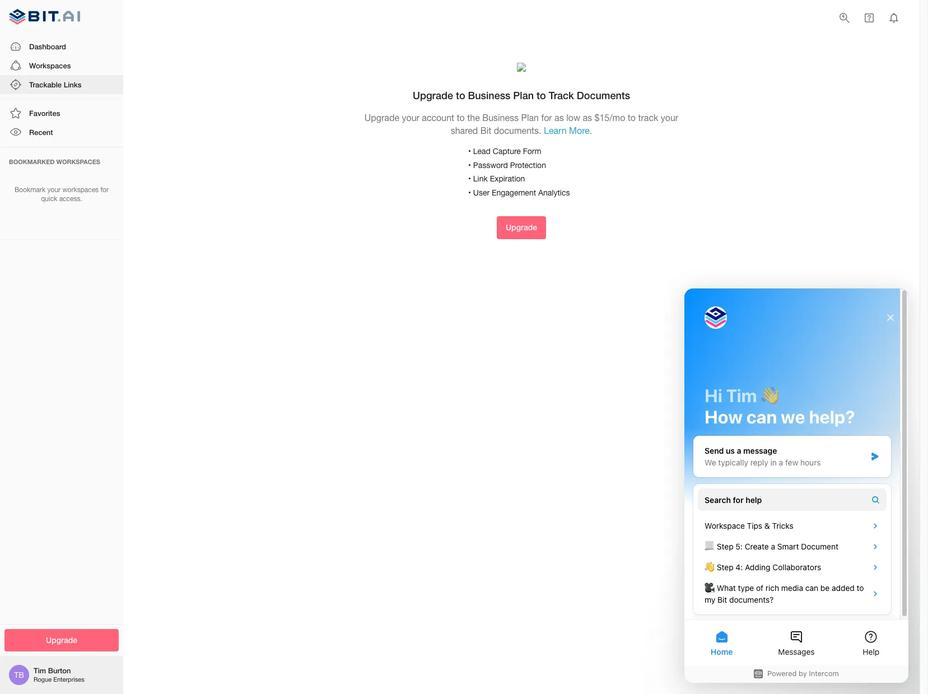 Task type: vqa. For each thing, say whether or not it's contained in the screenshot.
Sign inside "link"
no



Task type: locate. For each thing, give the bounding box(es) containing it.
business up bit
[[483, 113, 519, 123]]

plan up documents.
[[522, 113, 539, 123]]

track
[[549, 89, 574, 101]]

as up learn
[[555, 113, 564, 123]]

to left the
[[457, 113, 465, 123]]

1 horizontal spatial as
[[583, 113, 592, 123]]

to
[[456, 89, 466, 101], [537, 89, 546, 101], [457, 113, 465, 123], [628, 113, 636, 123]]

as right low
[[583, 113, 592, 123]]

1 vertical spatial plan
[[522, 113, 539, 123]]

recent
[[29, 128, 53, 137]]

1 horizontal spatial your
[[402, 113, 420, 123]]

your
[[402, 113, 420, 123], [661, 113, 679, 123], [47, 186, 61, 194]]

your for for
[[47, 186, 61, 194]]

upgrade button down engagement
[[497, 216, 546, 239]]

learn more.
[[544, 126, 593, 136]]

more.
[[569, 126, 593, 136]]

to left 'track'
[[628, 113, 636, 123]]

dialog
[[685, 289, 909, 683]]

your right 'track'
[[661, 113, 679, 123]]

• left user
[[469, 188, 471, 197]]

favorites button
[[0, 104, 123, 123]]

upgrade button
[[497, 216, 546, 239], [4, 629, 119, 652]]

1 vertical spatial for
[[101, 186, 109, 194]]

4 • from the top
[[469, 188, 471, 197]]

2 horizontal spatial your
[[661, 113, 679, 123]]

0 horizontal spatial as
[[555, 113, 564, 123]]

protection
[[510, 161, 546, 170]]

burton
[[48, 666, 71, 675]]

trackable links
[[29, 80, 82, 89]]

bookmarked
[[9, 158, 55, 165]]

your left the account
[[402, 113, 420, 123]]

bookmark your workspaces for quick access.
[[15, 186, 109, 203]]

workspaces
[[29, 61, 71, 70]]

• left password
[[469, 161, 471, 170]]

1 vertical spatial business
[[483, 113, 519, 123]]

0 vertical spatial for
[[542, 113, 552, 123]]

upgrade button up burton
[[4, 629, 119, 652]]

expiration
[[490, 174, 525, 183]]

as
[[555, 113, 564, 123], [583, 113, 592, 123]]

0 vertical spatial business
[[468, 89, 511, 101]]

1 • from the top
[[469, 147, 471, 156]]

your for to
[[402, 113, 420, 123]]

workspaces
[[56, 158, 100, 165]]

trackable links button
[[0, 75, 123, 94]]

1 horizontal spatial for
[[542, 113, 552, 123]]

bit
[[481, 126, 492, 136]]

1 horizontal spatial upgrade button
[[497, 216, 546, 239]]

tim burton rogue enterprises
[[34, 666, 84, 683]]

•
[[469, 147, 471, 156], [469, 161, 471, 170], [469, 174, 471, 183], [469, 188, 471, 197]]

for right workspaces
[[101, 186, 109, 194]]

your inside bookmark your workspaces for quick access.
[[47, 186, 61, 194]]

upgrade your account to the business plan for as low as $15/mo to track your shared bit documents.
[[365, 113, 679, 136]]

0 horizontal spatial for
[[101, 186, 109, 194]]

business
[[468, 89, 511, 101], [483, 113, 519, 123]]

to left track
[[537, 89, 546, 101]]

plan up "upgrade your account to the business plan for as low as $15/mo to track your shared bit documents."
[[514, 89, 534, 101]]

rogue
[[34, 677, 52, 683]]

for
[[542, 113, 552, 123], [101, 186, 109, 194]]

documents
[[577, 89, 631, 101]]

learn more. link
[[544, 126, 593, 136]]

1 vertical spatial upgrade button
[[4, 629, 119, 652]]

favorites
[[29, 109, 60, 118]]

plan inside "upgrade your account to the business plan for as low as $15/mo to track your shared bit documents."
[[522, 113, 539, 123]]

0 horizontal spatial your
[[47, 186, 61, 194]]

enterprises
[[53, 677, 84, 683]]

upgrade to business plan to track documents
[[413, 89, 631, 101]]

business up the
[[468, 89, 511, 101]]

0 vertical spatial upgrade button
[[497, 216, 546, 239]]

for up learn
[[542, 113, 552, 123]]

bookmark
[[15, 186, 46, 194]]

upgrade
[[413, 89, 453, 101], [365, 113, 400, 123], [506, 223, 537, 232], [46, 635, 77, 645]]

workspaces
[[62, 186, 99, 194]]

• left lead
[[469, 147, 471, 156]]

your up quick
[[47, 186, 61, 194]]

• left the link
[[469, 174, 471, 183]]

plan
[[514, 89, 534, 101], [522, 113, 539, 123]]

trackable
[[29, 80, 62, 89]]



Task type: describe. For each thing, give the bounding box(es) containing it.
to up shared
[[456, 89, 466, 101]]

for inside bookmark your workspaces for quick access.
[[101, 186, 109, 194]]

track
[[639, 113, 659, 123]]

3 • from the top
[[469, 174, 471, 183]]

• lead capture form • password protection • link expiration • user engagement analytics
[[469, 147, 570, 197]]

user
[[473, 188, 490, 197]]

tb
[[14, 671, 24, 680]]

workspaces button
[[0, 56, 123, 75]]

learn
[[544, 126, 567, 136]]

analytics
[[539, 188, 570, 197]]

password
[[473, 161, 508, 170]]

the
[[468, 113, 480, 123]]

for inside "upgrade your account to the business plan for as low as $15/mo to track your shared bit documents."
[[542, 113, 552, 123]]

documents.
[[494, 126, 542, 136]]

recent button
[[0, 123, 123, 142]]

access.
[[59, 195, 82, 203]]

0 vertical spatial plan
[[514, 89, 534, 101]]

2 • from the top
[[469, 161, 471, 170]]

account
[[422, 113, 455, 123]]

links
[[64, 80, 82, 89]]

lead
[[473, 147, 491, 156]]

0 horizontal spatial upgrade button
[[4, 629, 119, 652]]

upgrade inside "upgrade your account to the business plan for as low as $15/mo to track your shared bit documents."
[[365, 113, 400, 123]]

shared
[[451, 126, 478, 136]]

tim
[[34, 666, 46, 675]]

bookmarked workspaces
[[9, 158, 100, 165]]

1 as from the left
[[555, 113, 564, 123]]

$15/mo
[[595, 113, 626, 123]]

capture
[[493, 147, 521, 156]]

business inside "upgrade your account to the business plan for as low as $15/mo to track your shared bit documents."
[[483, 113, 519, 123]]

dashboard button
[[0, 37, 123, 56]]

2 as from the left
[[583, 113, 592, 123]]

link
[[473, 174, 488, 183]]

quick
[[41, 195, 57, 203]]

form
[[523, 147, 542, 156]]

low
[[567, 113, 581, 123]]

dashboard
[[29, 42, 66, 51]]

engagement
[[492, 188, 536, 197]]



